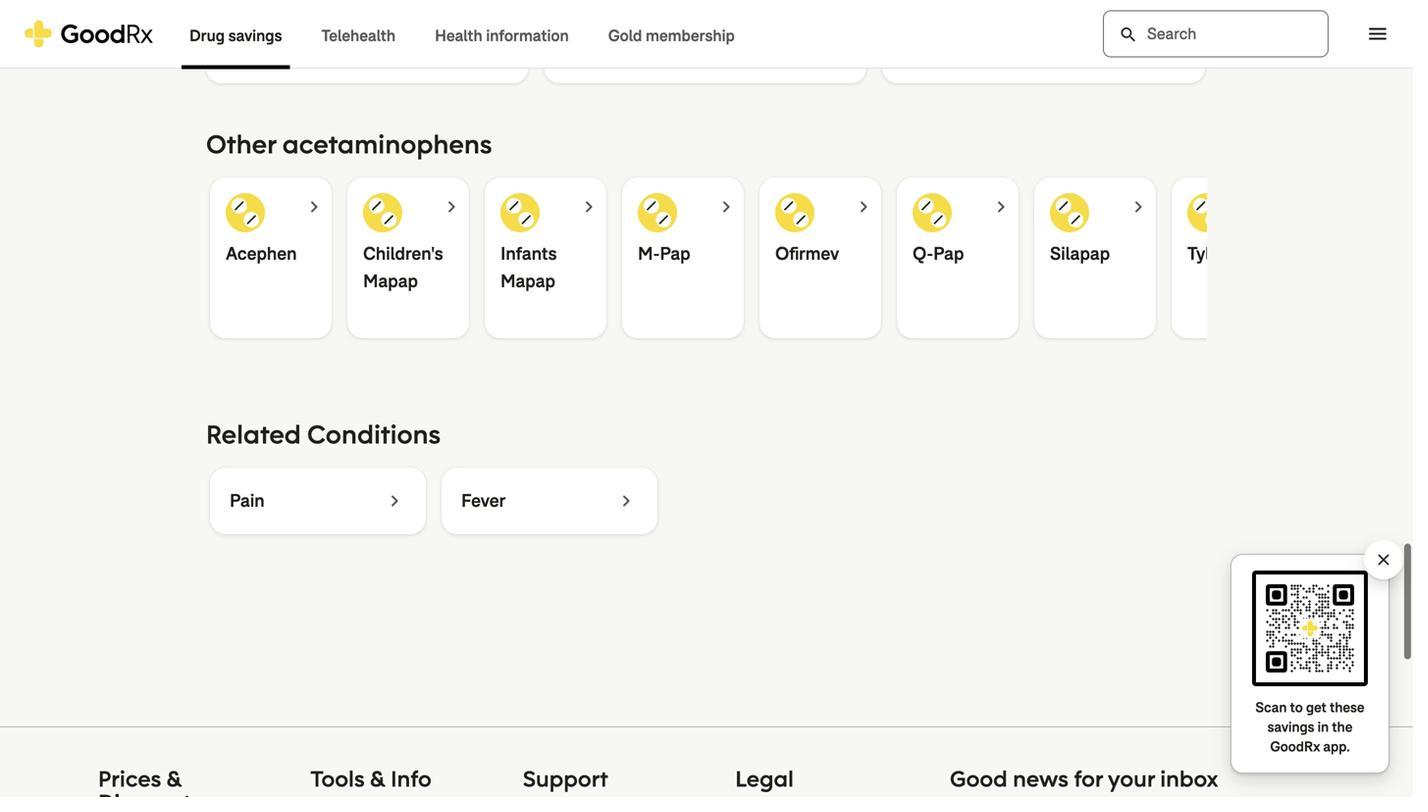 Task type: locate. For each thing, give the bounding box(es) containing it.
dialog
[[0, 0, 1413, 798]]

tools & info
[[311, 765, 432, 794]]

pap
[[660, 243, 691, 266], [933, 243, 964, 266]]

2 horizontal spatial written
[[902, 45, 947, 63]]

savings
[[228, 26, 282, 46], [1268, 719, 1315, 737]]

for right bad
[[713, 0, 738, 15]]

1 horizontal spatial by
[[612, 45, 628, 63]]

image image for infants mapap
[[501, 194, 540, 233]]

telehealth link
[[302, 0, 415, 69]]

for left your
[[1074, 765, 1103, 794]]

6 image image from the left
[[913, 194, 952, 233]]

0 vertical spatial tylenol
[[1000, 0, 1063, 15]]

chevron_right for q-pap
[[989, 196, 1013, 219]]

pap for q-
[[933, 243, 964, 266]]

much
[[946, 0, 996, 15]]

5 image image from the left
[[775, 194, 815, 233]]

app.
[[1323, 739, 1350, 757]]

0 horizontal spatial &
[[166, 765, 182, 794]]

fever
[[461, 490, 506, 513]]

prices
[[98, 765, 161, 794]]

Search text field
[[1103, 10, 1329, 57]]

children's
[[363, 243, 443, 266]]

1 & from the left
[[166, 765, 182, 794]]

mapap down children's
[[363, 270, 418, 293]]

gold
[[608, 26, 642, 46]]

mapap
[[363, 270, 418, 293], [501, 270, 556, 293]]

& right the prices
[[166, 765, 182, 794]]

infants
[[501, 243, 557, 266]]

& left info
[[370, 765, 386, 794]]

for
[[315, 0, 340, 15], [713, 0, 738, 15], [1074, 765, 1103, 794]]

chevron_right for acephen
[[302, 196, 326, 219]]

telehealth
[[321, 26, 396, 46]]

pharmd
[[740, 45, 791, 63]]

&
[[166, 765, 182, 794], [370, 765, 386, 794]]

drug savings
[[189, 26, 282, 46]]

0 horizontal spatial savings
[[228, 26, 282, 46]]

2 horizontal spatial by
[[950, 45, 967, 63]]

mapap for children's mapap
[[363, 270, 418, 293]]

gold membership link
[[589, 0, 754, 69]]

clear
[[1374, 551, 1394, 570]]

ulrich,
[[1012, 45, 1051, 63]]

1 mapap from the left
[[363, 270, 418, 293]]

image image
[[226, 194, 265, 233], [363, 194, 402, 233], [501, 194, 540, 233], [638, 194, 677, 233], [775, 194, 815, 233], [913, 194, 952, 233], [1050, 194, 1089, 233], [1188, 194, 1227, 233]]

your left liver
[[741, 0, 781, 15]]

1 horizontal spatial for
[[713, 0, 738, 15]]

3 by from the left
[[950, 45, 967, 63]]

m-pap
[[638, 243, 691, 266]]

related
[[206, 418, 301, 452]]

0 horizontal spatial by
[[274, 45, 290, 63]]

your inside injections for knee pain: know your options
[[226, 11, 265, 35]]

austin
[[970, 45, 1009, 63]]

pain
[[230, 490, 265, 513]]

chevron_right for children's mapap
[[440, 196, 463, 219]]

health information
[[435, 26, 569, 46]]

2 written from the left
[[564, 45, 609, 63]]

clear button
[[1374, 551, 1394, 570]]

your right drug
[[226, 11, 265, 35]]

silapap
[[1050, 243, 1110, 266]]

image image for acephen
[[226, 194, 265, 233]]

4 image image from the left
[[638, 194, 677, 233]]

written down the how
[[902, 45, 947, 63]]

mapap inside children's mapap
[[363, 270, 418, 293]]

3 image image from the left
[[501, 194, 540, 233]]

shapiro,
[[375, 45, 425, 63]]

ofirmev
[[775, 243, 839, 266]]

aungst,
[[690, 45, 737, 63]]

inbox
[[1160, 765, 1218, 794]]

& inside prices & discounts
[[166, 765, 182, 794]]

other acetaminophens
[[206, 128, 492, 161]]

in
[[1318, 719, 1329, 737]]

c.
[[360, 45, 372, 63]]

written right drug
[[226, 45, 271, 63]]

1 horizontal spatial pap
[[933, 243, 964, 266]]

search search field
[[1103, 10, 1329, 57]]

mapap down infants
[[501, 270, 556, 293]]

1 horizontal spatial mapap
[[501, 270, 556, 293]]

1 horizontal spatial &
[[370, 765, 386, 794]]

chevron_right for silapap
[[1127, 196, 1150, 219]]

1 vertical spatial savings
[[1268, 719, 1315, 737]]

7 image image from the left
[[1050, 194, 1089, 233]]

written
[[226, 45, 271, 63], [564, 45, 609, 63], [902, 45, 947, 63]]

samantha
[[293, 45, 356, 63]]

savings up goodrx
[[1268, 719, 1315, 737]]

children's mapap
[[363, 243, 443, 293]]

0 horizontal spatial your
[[226, 11, 265, 35]]

acephen
[[226, 243, 297, 266]]

written for is ibuprofen bad for your liver and kidneys?
[[564, 45, 609, 63]]

drug
[[189, 26, 225, 46]]

2 image image from the left
[[363, 194, 402, 233]]

legal
[[735, 765, 794, 794]]

your
[[741, 0, 781, 15], [226, 11, 265, 35]]

mapap inside the infants mapap
[[501, 270, 556, 293]]

0 horizontal spatial written
[[226, 45, 271, 63]]

1 horizontal spatial written
[[564, 45, 609, 63]]

written down and
[[564, 45, 609, 63]]

pap for m-
[[660, 243, 691, 266]]

tylenol inside how much tylenol (acetaminophen) can i take?
[[1000, 0, 1063, 15]]

written by christina aungst, pharmd
[[564, 45, 791, 63]]

tylenol
[[1000, 0, 1063, 15], [1188, 243, 1245, 266]]

i
[[1101, 11, 1107, 35]]

christina
[[632, 45, 687, 63]]

3 written from the left
[[902, 45, 947, 63]]

1 pap from the left
[[660, 243, 691, 266]]

1 written from the left
[[226, 45, 271, 63]]

8 image image from the left
[[1188, 194, 1227, 233]]

2 pap from the left
[[933, 243, 964, 266]]

& for prices
[[166, 765, 182, 794]]

1 horizontal spatial tylenol
[[1188, 243, 1245, 266]]

2 by from the left
[[612, 45, 628, 63]]

by
[[274, 45, 290, 63], [612, 45, 628, 63], [950, 45, 967, 63]]

written by samantha c. shapiro, md
[[226, 45, 450, 63]]

1 horizontal spatial your
[[741, 0, 781, 15]]

by down kidneys?
[[612, 45, 628, 63]]

0 horizontal spatial mapap
[[363, 270, 418, 293]]

tools
[[311, 765, 365, 794]]

1 vertical spatial tylenol
[[1188, 243, 1245, 266]]

0 horizontal spatial for
[[315, 0, 340, 15]]

chevron_right
[[302, 196, 326, 219], [440, 196, 463, 219], [577, 196, 601, 219], [714, 196, 738, 219], [852, 196, 875, 219], [989, 196, 1013, 219], [1127, 196, 1150, 219], [383, 490, 406, 513], [614, 490, 638, 513]]

for inside injections for knee pain: know your options
[[315, 0, 340, 15]]

0 horizontal spatial tylenol
[[1000, 0, 1063, 15]]

drug savings link
[[170, 0, 302, 69]]

1 image image from the left
[[226, 194, 265, 233]]

by down the options
[[274, 45, 290, 63]]

information
[[486, 26, 569, 46]]

for left knee
[[315, 0, 340, 15]]

0 horizontal spatial pap
[[660, 243, 691, 266]]

by for for
[[274, 45, 290, 63]]

pain:
[[393, 0, 437, 15]]

by left austin
[[950, 45, 967, 63]]

1 by from the left
[[274, 45, 290, 63]]

news
[[1013, 765, 1069, 794]]

2 & from the left
[[370, 765, 386, 794]]

2 mapap from the left
[[501, 270, 556, 293]]

1 horizontal spatial savings
[[1268, 719, 1315, 737]]

savings down "injections" on the left of the page
[[228, 26, 282, 46]]

0 vertical spatial savings
[[228, 26, 282, 46]]



Task type: describe. For each thing, give the bounding box(es) containing it.
can
[[1061, 11, 1097, 35]]

these
[[1330, 699, 1365, 717]]

written for injections for knee pain: know your options
[[226, 45, 271, 63]]

menu
[[1366, 22, 1390, 46]]

by for ibuprofen
[[612, 45, 628, 63]]

image image for q-pap
[[913, 194, 952, 233]]

how
[[902, 0, 942, 15]]

how much tylenol (acetaminophen) can i take?
[[902, 0, 1161, 35]]

knee
[[344, 0, 389, 15]]

related conditions
[[206, 418, 441, 452]]

membership
[[646, 26, 735, 46]]

& for tools
[[370, 765, 386, 794]]

discounts
[[98, 789, 202, 798]]

ibuprofen
[[582, 0, 669, 15]]

chevron_right for infants mapap
[[577, 196, 601, 219]]

acetaminophens
[[282, 128, 492, 161]]

health
[[435, 26, 483, 46]]

is ibuprofen bad for your liver and kidneys?
[[564, 0, 827, 35]]

chevron_right for ofirmev
[[852, 196, 875, 219]]

scan to get these savings in the goodrx app.
[[1256, 699, 1365, 757]]

q-
[[913, 243, 933, 266]]

gold membership
[[608, 26, 735, 46]]

liver
[[785, 0, 827, 15]]

injections for knee pain: know your options
[[226, 0, 491, 35]]

by for much
[[950, 45, 967, 63]]

chevron_right for m-pap
[[714, 196, 738, 219]]

injections
[[226, 0, 311, 15]]

and
[[564, 11, 599, 35]]

good news for your inbox
[[950, 765, 1218, 794]]

image image for ofirmev
[[775, 194, 815, 233]]

other
[[206, 128, 276, 161]]

bcacp
[[1111, 45, 1157, 63]]

your
[[1108, 765, 1155, 794]]

tylenol link
[[1172, 178, 1294, 339]]

md
[[428, 45, 450, 63]]

is
[[564, 0, 578, 15]]

(acetaminophen)
[[902, 11, 1056, 35]]

for inside 'is ibuprofen bad for your liver and kidneys?'
[[713, 0, 738, 15]]

info
[[391, 765, 432, 794]]

conditions
[[307, 418, 441, 452]]

image image for m-pap
[[638, 194, 677, 233]]

2 horizontal spatial for
[[1074, 765, 1103, 794]]

options
[[270, 11, 339, 35]]

health information link
[[415, 0, 589, 69]]

goodrx yellow cross logo image
[[24, 20, 154, 48]]

get
[[1306, 699, 1327, 717]]

support
[[523, 765, 608, 794]]

take?
[[1110, 11, 1161, 35]]

mapap for infants mapap
[[501, 270, 556, 293]]

menu button
[[1356, 12, 1400, 55]]

savings inside the scan to get these savings in the goodrx app.
[[1268, 719, 1315, 737]]

kidneys?
[[603, 11, 681, 35]]

search
[[1119, 25, 1138, 45]]

bad
[[673, 0, 709, 15]]

know
[[441, 0, 491, 15]]

good
[[950, 765, 1008, 794]]

infants mapap
[[501, 243, 557, 293]]

prices & discounts
[[98, 765, 202, 798]]

goodrx
[[1270, 739, 1320, 757]]

the
[[1332, 719, 1353, 737]]

image image inside 'tylenol' link
[[1188, 194, 1227, 233]]

m-
[[638, 243, 660, 266]]

your inside 'is ibuprofen bad for your liver and kidneys?'
[[741, 0, 781, 15]]

scan
[[1256, 699, 1287, 717]]

image image for children's mapap
[[363, 194, 402, 233]]

q-pap
[[913, 243, 964, 266]]

image image for silapap
[[1050, 194, 1089, 233]]

pharmd,
[[1054, 45, 1107, 63]]

written for how much tylenol (acetaminophen) can i take?
[[902, 45, 947, 63]]

written by austin ulrich, pharmd, bcacp
[[902, 45, 1157, 63]]

to
[[1290, 699, 1303, 717]]



Task type: vqa. For each thing, say whether or not it's contained in the screenshot.
the to to the left
no



